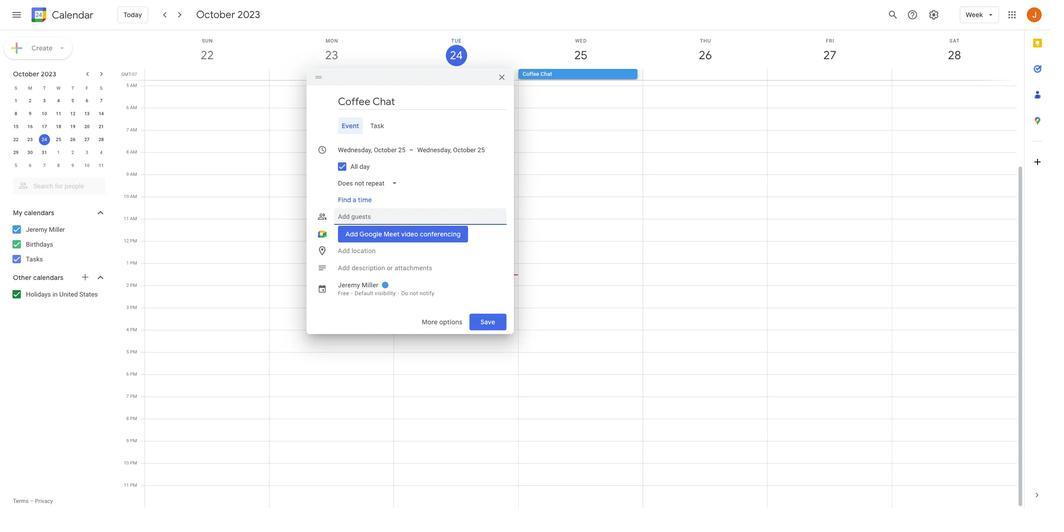 Task type: vqa. For each thing, say whether or not it's contained in the screenshot.
17
yes



Task type: describe. For each thing, give the bounding box(es) containing it.
in
[[53, 291, 58, 298]]

14 element
[[96, 108, 107, 120]]

week
[[966, 11, 983, 19]]

29 element
[[10, 147, 21, 158]]

11 am
[[124, 216, 137, 221]]

9 am
[[126, 172, 137, 177]]

location
[[352, 247, 376, 255]]

mon
[[326, 38, 338, 44]]

calendar element
[[30, 6, 94, 26]]

calendars for other calendars
[[33, 274, 63, 282]]

november 6 element
[[25, 160, 36, 171]]

task
[[370, 122, 384, 130]]

0 vertical spatial 26
[[698, 48, 712, 63]]

create
[[31, 44, 53, 52]]

5 for 5 pm
[[126, 350, 129, 355]]

15 element
[[10, 121, 21, 132]]

28 inside 'row'
[[99, 137, 104, 142]]

do not notify
[[401, 290, 435, 297]]

7 for november 7 element
[[43, 163, 46, 168]]

pm for 11 pm
[[130, 483, 137, 488]]

w
[[57, 85, 61, 91]]

10 for november 10 element
[[84, 163, 90, 168]]

november 4 element
[[96, 147, 107, 158]]

row containing 5
[[9, 159, 108, 172]]

visibility
[[375, 290, 396, 297]]

all
[[351, 163, 358, 170]]

1 horizontal spatial october
[[196, 8, 235, 21]]

0 vertical spatial 2023
[[238, 8, 260, 21]]

24 link
[[446, 45, 467, 66]]

22 inside 'row'
[[13, 137, 19, 142]]

9 pm
[[126, 439, 137, 444]]

november 3 element
[[81, 147, 93, 158]]

default visibility
[[355, 290, 396, 297]]

add other calendars image
[[81, 273, 90, 282]]

am for 7 am
[[130, 127, 137, 132]]

4 for november 4 element
[[100, 150, 103, 155]]

24 inside cell
[[42, 137, 47, 142]]

7 for 7 am
[[126, 127, 129, 132]]

7 am
[[126, 127, 137, 132]]

21
[[99, 124, 104, 129]]

15
[[13, 124, 19, 129]]

8 for november 8 element
[[57, 163, 60, 168]]

my calendars list
[[2, 222, 115, 267]]

17
[[42, 124, 47, 129]]

1 cell from the left
[[145, 69, 270, 80]]

pm for 5 pm
[[130, 350, 137, 355]]

5 for november 5 element
[[15, 163, 17, 168]]

week button
[[960, 4, 1000, 26]]

25 inside '25' element
[[56, 137, 61, 142]]

am for 8 am
[[130, 150, 137, 155]]

11 for 11 am
[[124, 216, 129, 221]]

add for add description or attachments
[[338, 264, 350, 272]]

25 element
[[53, 134, 64, 145]]

a
[[353, 196, 357, 204]]

today button
[[118, 4, 148, 26]]

0 vertical spatial 3
[[43, 98, 46, 103]]

pm for 7 pm
[[130, 394, 137, 399]]

or
[[387, 264, 393, 272]]

1 pm
[[126, 261, 137, 266]]

november 5 element
[[10, 160, 21, 171]]

find a time
[[338, 196, 372, 204]]

calendars for my calendars
[[24, 209, 54, 217]]

30
[[27, 150, 33, 155]]

6 am
[[126, 105, 137, 110]]

6 pm
[[126, 372, 137, 377]]

0 vertical spatial 2
[[29, 98, 31, 103]]

thu
[[700, 38, 711, 44]]

10 element
[[39, 108, 50, 120]]

27 link
[[820, 45, 841, 66]]

coffee
[[523, 71, 539, 77]]

07
[[132, 72, 137, 77]]

1 horizontal spatial tab list
[[1025, 30, 1051, 483]]

calendar
[[52, 9, 94, 22]]

5 am
[[126, 83, 137, 88]]

11 for november 11 element
[[99, 163, 104, 168]]

11 for 11 pm
[[124, 483, 129, 488]]

1 vertical spatial 2023
[[41, 70, 56, 78]]

Guests text field
[[338, 208, 503, 225]]

23 inside 'row'
[[27, 137, 33, 142]]

1 vertical spatial miller
[[362, 282, 379, 289]]

grid containing 22
[[119, 30, 1025, 509]]

task button
[[367, 118, 388, 134]]

holidays
[[26, 291, 51, 298]]

chat
[[541, 71, 552, 77]]

united
[[59, 291, 78, 298]]

november 1 element
[[53, 147, 64, 158]]

not
[[410, 290, 418, 297]]

13 element
[[81, 108, 93, 120]]

birthdays
[[26, 241, 53, 248]]

november 11 element
[[96, 160, 107, 171]]

row containing s
[[9, 82, 108, 94]]

row containing 29
[[9, 146, 108, 159]]

4 for 4 pm
[[126, 327, 129, 333]]

8 pm
[[126, 416, 137, 422]]

coffee chat button
[[519, 69, 638, 79]]

8 for 8 pm
[[126, 416, 129, 422]]

fri
[[826, 38, 835, 44]]

5 for 5 am
[[126, 83, 129, 88]]

7 pm
[[126, 394, 137, 399]]

27 inside 'row'
[[84, 137, 90, 142]]

1 t from the left
[[43, 85, 46, 91]]

thu 26
[[698, 38, 712, 63]]

29
[[13, 150, 19, 155]]

0 vertical spatial 22
[[200, 48, 213, 63]]

am for 11 am
[[130, 216, 137, 221]]

9 for november 9 element
[[71, 163, 74, 168]]

20
[[84, 124, 90, 129]]

0 horizontal spatial –
[[30, 498, 34, 505]]

0 horizontal spatial october
[[13, 70, 39, 78]]

pm for 9 pm
[[130, 439, 137, 444]]

30 element
[[25, 147, 36, 158]]

7 for 7 pm
[[126, 394, 129, 399]]

23 element
[[25, 134, 36, 145]]

find
[[338, 196, 351, 204]]

default
[[355, 290, 373, 297]]

event button
[[338, 118, 363, 134]]

f
[[86, 85, 88, 91]]

2 t from the left
[[71, 85, 74, 91]]

coffee chat row
[[141, 69, 1025, 80]]

4 pm
[[126, 327, 137, 333]]

5 pm
[[126, 350, 137, 355]]

main drawer image
[[11, 9, 22, 20]]

0 horizontal spatial 4
[[57, 98, 60, 103]]

13
[[84, 111, 90, 116]]

6 for november 6 element
[[29, 163, 31, 168]]

10 for 10 am
[[124, 194, 129, 199]]

22 link
[[197, 45, 218, 66]]

row containing 15
[[9, 120, 108, 133]]

pm for 12 pm
[[130, 239, 137, 244]]

states
[[79, 291, 98, 298]]

28 link
[[944, 45, 966, 66]]

17 element
[[39, 121, 50, 132]]

sat
[[950, 38, 960, 44]]

my calendars
[[13, 209, 54, 217]]

12 element
[[67, 108, 78, 120]]

Search for people text field
[[19, 178, 100, 195]]

9 for 9 pm
[[126, 439, 129, 444]]

pm for 4 pm
[[130, 327, 137, 333]]

5 cell from the left
[[768, 69, 892, 80]]

do
[[401, 290, 408, 297]]



Task type: locate. For each thing, give the bounding box(es) containing it.
holidays in united states
[[26, 291, 98, 298]]

1 pm from the top
[[130, 239, 137, 244]]

sat 28
[[948, 38, 961, 63]]

11 for 11 element
[[56, 111, 61, 116]]

6 pm from the top
[[130, 350, 137, 355]]

tasks
[[26, 256, 43, 263]]

1 horizontal spatial 2023
[[238, 8, 260, 21]]

8 pm from the top
[[130, 394, 137, 399]]

november 7 element
[[39, 160, 50, 171]]

row containing 8
[[9, 107, 108, 120]]

3 am from the top
[[130, 127, 137, 132]]

pm up 2 pm
[[130, 261, 137, 266]]

3 down 27 element
[[86, 150, 88, 155]]

8 down 7 am
[[126, 150, 129, 155]]

1 vertical spatial jeremy
[[338, 282, 360, 289]]

row up '25' element
[[9, 120, 108, 133]]

to element
[[409, 146, 414, 154]]

tab list containing event
[[314, 118, 507, 134]]

3 inside grid
[[126, 305, 129, 310]]

31 element
[[39, 147, 50, 158]]

pm for 1 pm
[[130, 261, 137, 266]]

october 2023
[[196, 8, 260, 21], [13, 70, 56, 78]]

0 horizontal spatial jeremy
[[26, 226, 47, 233]]

6 for 6 pm
[[126, 372, 129, 377]]

10
[[42, 111, 47, 116], [84, 163, 90, 168], [124, 194, 129, 199], [124, 461, 129, 466]]

9 inside november 9 element
[[71, 163, 74, 168]]

8 up 15
[[15, 111, 17, 116]]

gmt-
[[121, 72, 132, 77]]

t
[[43, 85, 46, 91], [71, 85, 74, 91]]

event
[[342, 122, 359, 130]]

my calendars button
[[2, 206, 115, 220]]

other calendars
[[13, 274, 63, 282]]

pm down 6 pm
[[130, 394, 137, 399]]

4 row from the top
[[9, 120, 108, 133]]

9 up 16
[[29, 111, 31, 116]]

19
[[70, 124, 75, 129]]

Start date text field
[[338, 145, 406, 156]]

0 vertical spatial 12
[[70, 111, 75, 116]]

23 down 16 element
[[27, 137, 33, 142]]

10 up 11 am
[[124, 194, 129, 199]]

calendars right the my
[[24, 209, 54, 217]]

0 horizontal spatial 2023
[[41, 70, 56, 78]]

jeremy
[[26, 226, 47, 233], [338, 282, 360, 289]]

12 inside "october 2023" grid
[[70, 111, 75, 116]]

10 for 10 pm
[[124, 461, 129, 466]]

18 element
[[53, 121, 64, 132]]

0 horizontal spatial 12
[[70, 111, 75, 116]]

1 vertical spatial jeremy miller
[[338, 282, 379, 289]]

1 vertical spatial october
[[13, 70, 39, 78]]

3 down 2 pm
[[126, 305, 129, 310]]

1 vertical spatial 2
[[71, 150, 74, 155]]

2 horizontal spatial 1
[[126, 261, 129, 266]]

5 row from the top
[[9, 133, 108, 146]]

10 down november 3 element
[[84, 163, 90, 168]]

7 inside november 7 element
[[43, 163, 46, 168]]

1 vertical spatial 22
[[13, 137, 19, 142]]

10 inside 10 element
[[42, 111, 47, 116]]

2 pm
[[126, 283, 137, 288]]

8 am
[[126, 150, 137, 155]]

1 down the 12 pm
[[126, 261, 129, 266]]

october up m
[[13, 70, 39, 78]]

1 horizontal spatial 23
[[325, 48, 338, 63]]

1 horizontal spatial 27
[[823, 48, 836, 63]]

0 vertical spatial add
[[338, 247, 350, 255]]

6 down f
[[86, 98, 88, 103]]

november 8 element
[[53, 160, 64, 171]]

2 up 3 pm on the left of page
[[126, 283, 129, 288]]

3
[[43, 98, 46, 103], [86, 150, 88, 155], [126, 305, 129, 310]]

10 up 11 pm
[[124, 461, 129, 466]]

16
[[27, 124, 33, 129]]

october 2023 grid
[[9, 82, 108, 172]]

7 down 6 pm
[[126, 394, 129, 399]]

23 link
[[321, 45, 343, 66]]

pm down 10 pm at the bottom left
[[130, 483, 137, 488]]

26 down 19 element
[[70, 137, 75, 142]]

4 down w
[[57, 98, 60, 103]]

add location
[[338, 247, 376, 255]]

cell down 22 link at top
[[145, 69, 270, 80]]

18
[[56, 124, 61, 129]]

miller down my calendars dropdown button
[[49, 226, 65, 233]]

0 vertical spatial miller
[[49, 226, 65, 233]]

november 10 element
[[81, 160, 93, 171]]

0 horizontal spatial 27
[[84, 137, 90, 142]]

coffee chat
[[523, 71, 552, 77]]

None field
[[334, 175, 405, 192]]

1 horizontal spatial 24
[[450, 48, 462, 63]]

26 down the thu
[[698, 48, 712, 63]]

2 vertical spatial 3
[[126, 305, 129, 310]]

row down '25' element
[[9, 146, 108, 159]]

cell
[[145, 69, 270, 80], [270, 69, 394, 80], [394, 69, 519, 80], [643, 69, 768, 80], [768, 69, 892, 80], [892, 69, 1017, 80]]

1 horizontal spatial 28
[[948, 48, 961, 63]]

row up the november 1 element
[[9, 133, 108, 146]]

1 up 15
[[15, 98, 17, 103]]

november 9 element
[[67, 160, 78, 171]]

2 horizontal spatial 4
[[126, 327, 129, 333]]

0 vertical spatial 23
[[325, 48, 338, 63]]

november 2 element
[[67, 147, 78, 158]]

tab list
[[1025, 30, 1051, 483], [314, 118, 507, 134]]

jeremy inside my calendars list
[[26, 226, 47, 233]]

pm down 5 pm
[[130, 372, 137, 377]]

1 vertical spatial 12
[[124, 239, 129, 244]]

privacy link
[[35, 498, 53, 505]]

0 horizontal spatial 22
[[13, 137, 19, 142]]

6 down the 5 am
[[126, 105, 129, 110]]

22 element
[[10, 134, 21, 145]]

pm down 9 pm
[[130, 461, 137, 466]]

8
[[15, 111, 17, 116], [126, 150, 129, 155], [57, 163, 60, 168], [126, 416, 129, 422]]

10 am
[[124, 194, 137, 199]]

0 horizontal spatial october 2023
[[13, 70, 56, 78]]

7 am from the top
[[130, 216, 137, 221]]

create button
[[4, 37, 72, 59]]

26 inside 'row'
[[70, 137, 75, 142]]

2 horizontal spatial 2
[[126, 283, 129, 288]]

8 up 9 pm
[[126, 416, 129, 422]]

10 pm from the top
[[130, 439, 137, 444]]

0 horizontal spatial 26
[[70, 137, 75, 142]]

am for 6 am
[[130, 105, 137, 110]]

7 pm from the top
[[130, 372, 137, 377]]

pm up 4 pm at the left
[[130, 305, 137, 310]]

2 pm from the top
[[130, 261, 137, 266]]

3 up 10 element on the left top of the page
[[43, 98, 46, 103]]

am down the 5 am
[[130, 105, 137, 110]]

5 up 12 element
[[71, 98, 74, 103]]

11 pm from the top
[[130, 461, 137, 466]]

11 down november 4 element
[[99, 163, 104, 168]]

am down 8 am on the left of page
[[130, 172, 137, 177]]

row down the november 1 element
[[9, 159, 108, 172]]

jeremy miller inside my calendars list
[[26, 226, 65, 233]]

14
[[99, 111, 104, 116]]

s left m
[[15, 85, 17, 91]]

4 cell from the left
[[643, 69, 768, 80]]

1 vertical spatial 4
[[100, 150, 103, 155]]

25 down the wed at top
[[574, 48, 587, 63]]

wed
[[575, 38, 587, 44]]

am down 6 am
[[130, 127, 137, 132]]

None search field
[[0, 174, 115, 195]]

27
[[823, 48, 836, 63], [84, 137, 90, 142]]

1 vertical spatial october 2023
[[13, 70, 56, 78]]

0 horizontal spatial 23
[[27, 137, 33, 142]]

1 horizontal spatial 1
[[57, 150, 60, 155]]

t left w
[[43, 85, 46, 91]]

28
[[948, 48, 961, 63], [99, 137, 104, 142]]

other calendars button
[[2, 271, 115, 285]]

pm for 2 pm
[[130, 283, 137, 288]]

1 s from the left
[[15, 85, 17, 91]]

26
[[698, 48, 712, 63], [70, 137, 75, 142]]

time
[[358, 196, 372, 204]]

0 vertical spatial october
[[196, 8, 235, 21]]

16 element
[[25, 121, 36, 132]]

0 vertical spatial 4
[[57, 98, 60, 103]]

2 for 'november 2' element
[[71, 150, 74, 155]]

4 am from the top
[[130, 150, 137, 155]]

6 am from the top
[[130, 194, 137, 199]]

pm up 1 pm
[[130, 239, 137, 244]]

28 element
[[96, 134, 107, 145]]

s
[[15, 85, 17, 91], [100, 85, 103, 91]]

other
[[13, 274, 32, 282]]

0 horizontal spatial 28
[[99, 137, 104, 142]]

0 horizontal spatial t
[[43, 85, 46, 91]]

1 vertical spatial 1
[[57, 150, 60, 155]]

october
[[196, 8, 235, 21], [13, 70, 39, 78]]

jeremy miller up "default"
[[338, 282, 379, 289]]

5 am from the top
[[130, 172, 137, 177]]

1 inside the november 1 element
[[57, 150, 60, 155]]

calendar heading
[[50, 9, 94, 22]]

1 for 1 pm
[[126, 261, 129, 266]]

5 up 6 pm
[[126, 350, 129, 355]]

9 up 10 pm at the bottom left
[[126, 439, 129, 444]]

1 horizontal spatial jeremy
[[338, 282, 360, 289]]

cell down 27 link
[[768, 69, 892, 80]]

s right f
[[100, 85, 103, 91]]

1 vertical spatial 28
[[99, 137, 104, 142]]

4 down 3 pm on the left of page
[[126, 327, 129, 333]]

0 vertical spatial 28
[[948, 48, 961, 63]]

0 horizontal spatial 24
[[42, 137, 47, 142]]

1 vertical spatial –
[[30, 498, 34, 505]]

3 for 3 pm
[[126, 305, 129, 310]]

6 down 30 element on the top of the page
[[29, 163, 31, 168]]

1 vertical spatial 25
[[56, 137, 61, 142]]

jeremy up birthdays
[[26, 226, 47, 233]]

terms link
[[13, 498, 29, 505]]

10 pm
[[124, 461, 137, 466]]

0 vertical spatial 24
[[450, 48, 462, 63]]

1 horizontal spatial 12
[[124, 239, 129, 244]]

calendars up in
[[33, 274, 63, 282]]

pm down 3 pm on the left of page
[[130, 327, 137, 333]]

pm for 8 pm
[[130, 416, 137, 422]]

pm for 6 pm
[[130, 372, 137, 377]]

wed 25
[[574, 38, 587, 63]]

22 down 15 element
[[13, 137, 19, 142]]

1 vertical spatial 3
[[86, 150, 88, 155]]

23 inside mon 23
[[325, 48, 338, 63]]

1 horizontal spatial jeremy miller
[[338, 282, 379, 289]]

1 am from the top
[[130, 83, 137, 88]]

2 s from the left
[[100, 85, 103, 91]]

25 inside the wed 25
[[574, 48, 587, 63]]

pm for 10 pm
[[130, 461, 137, 466]]

2 vertical spatial 2
[[126, 283, 129, 288]]

6 down 5 pm
[[126, 372, 129, 377]]

sun
[[202, 38, 213, 44]]

7 down 31 element at the left
[[43, 163, 46, 168]]

2 am from the top
[[130, 105, 137, 110]]

8 for 8 am
[[126, 150, 129, 155]]

2 for 2 pm
[[126, 283, 129, 288]]

am down 9 am
[[130, 194, 137, 199]]

october 2023 up m
[[13, 70, 56, 78]]

settings menu image
[[929, 9, 940, 20]]

25 link
[[570, 45, 592, 66]]

5 down 29 element
[[15, 163, 17, 168]]

1 horizontal spatial t
[[71, 85, 74, 91]]

4 pm from the top
[[130, 305, 137, 310]]

2 cell from the left
[[270, 69, 394, 80]]

pm up 6 pm
[[130, 350, 137, 355]]

31
[[42, 150, 47, 155]]

october up sun
[[196, 8, 235, 21]]

tue
[[451, 38, 462, 44]]

12 for 12 pm
[[124, 239, 129, 244]]

1 for the november 1 element
[[57, 150, 60, 155]]

today
[[124, 11, 142, 19]]

6 row from the top
[[9, 146, 108, 159]]

28 down sat
[[948, 48, 961, 63]]

add for add location
[[338, 247, 350, 255]]

1 down '25' element
[[57, 150, 60, 155]]

6 for 6 am
[[126, 105, 129, 110]]

add down add location on the left of the page
[[338, 264, 350, 272]]

3 row from the top
[[9, 107, 108, 120]]

0 horizontal spatial s
[[15, 85, 17, 91]]

add description or attachments
[[338, 264, 433, 272]]

1 horizontal spatial miller
[[362, 282, 379, 289]]

2 add from the top
[[338, 264, 350, 272]]

Add title text field
[[338, 95, 507, 109]]

0 vertical spatial jeremy miller
[[26, 226, 65, 233]]

attachments
[[395, 264, 433, 272]]

5 down gmt-
[[126, 83, 129, 88]]

11 element
[[53, 108, 64, 120]]

12 pm from the top
[[130, 483, 137, 488]]

am for 5 am
[[130, 83, 137, 88]]

10 inside november 10 element
[[84, 163, 90, 168]]

9 for 9 am
[[126, 172, 129, 177]]

miller inside my calendars list
[[49, 226, 65, 233]]

october 2023 up sun
[[196, 8, 260, 21]]

12 up the 19
[[70, 111, 75, 116]]

am for 9 am
[[130, 172, 137, 177]]

0 vertical spatial 27
[[823, 48, 836, 63]]

m
[[28, 85, 32, 91]]

11 down 10 pm at the bottom left
[[124, 483, 129, 488]]

grid
[[119, 30, 1025, 509]]

0 vertical spatial october 2023
[[196, 8, 260, 21]]

1 horizontal spatial 4
[[100, 150, 103, 155]]

1 vertical spatial 26
[[70, 137, 75, 142]]

1 add from the top
[[338, 247, 350, 255]]

0 vertical spatial –
[[409, 146, 414, 154]]

3 inside november 3 element
[[86, 150, 88, 155]]

row containing 1
[[9, 94, 108, 107]]

3 for november 3 element
[[86, 150, 88, 155]]

4 down the 28 element
[[100, 150, 103, 155]]

pm up 9 pm
[[130, 416, 137, 422]]

row group containing 1
[[9, 94, 108, 172]]

0 horizontal spatial 3
[[43, 98, 46, 103]]

23 down mon
[[325, 48, 338, 63]]

8 down the november 1 element
[[57, 163, 60, 168]]

9 down 'november 2' element
[[71, 163, 74, 168]]

1 vertical spatial 24
[[42, 137, 47, 142]]

add left location
[[338, 247, 350, 255]]

1 horizontal spatial –
[[409, 146, 414, 154]]

1 vertical spatial 27
[[84, 137, 90, 142]]

terms
[[13, 498, 29, 505]]

1 horizontal spatial 2
[[71, 150, 74, 155]]

24
[[450, 48, 462, 63], [42, 137, 47, 142]]

row containing 22
[[9, 133, 108, 146]]

7 row from the top
[[9, 159, 108, 172]]

sun 22
[[200, 38, 213, 63]]

tue 24
[[450, 38, 462, 63]]

1 horizontal spatial 22
[[200, 48, 213, 63]]

2 down m
[[29, 98, 31, 103]]

2 horizontal spatial 3
[[126, 305, 129, 310]]

cell down 26 link
[[643, 69, 768, 80]]

7 up 14
[[100, 98, 103, 103]]

pm down 8 pm
[[130, 439, 137, 444]]

my
[[13, 209, 22, 217]]

27 element
[[81, 134, 93, 145]]

day
[[360, 163, 370, 170]]

1 horizontal spatial 25
[[574, 48, 587, 63]]

23
[[325, 48, 338, 63], [27, 137, 33, 142]]

2 vertical spatial 1
[[126, 261, 129, 266]]

pm down 1 pm
[[130, 283, 137, 288]]

11 down "10 am"
[[124, 216, 129, 221]]

11 inside 11 element
[[56, 111, 61, 116]]

7
[[100, 98, 103, 103], [126, 127, 129, 132], [43, 163, 46, 168], [126, 394, 129, 399]]

row
[[9, 82, 108, 94], [9, 94, 108, 107], [9, 107, 108, 120], [9, 120, 108, 133], [9, 133, 108, 146], [9, 146, 108, 159], [9, 159, 108, 172]]

1 horizontal spatial 3
[[86, 150, 88, 155]]

5 pm from the top
[[130, 327, 137, 333]]

privacy
[[35, 498, 53, 505]]

row up 18
[[9, 107, 108, 120]]

9
[[29, 111, 31, 116], [71, 163, 74, 168], [126, 172, 129, 177], [126, 439, 129, 444]]

0 horizontal spatial 1
[[15, 98, 17, 103]]

10 up "17"
[[42, 111, 47, 116]]

0 vertical spatial 1
[[15, 98, 17, 103]]

1 horizontal spatial 26
[[698, 48, 712, 63]]

cell down 23 link
[[270, 69, 394, 80]]

1 row from the top
[[9, 82, 108, 94]]

mon 23
[[325, 38, 338, 63]]

0 horizontal spatial tab list
[[314, 118, 507, 134]]

1 vertical spatial add
[[338, 264, 350, 272]]

6 cell from the left
[[892, 69, 1017, 80]]

notify
[[420, 290, 435, 297]]

28 down 21 'element'
[[99, 137, 104, 142]]

find a time button
[[334, 192, 376, 208]]

am up 9 am
[[130, 150, 137, 155]]

row down w
[[9, 94, 108, 107]]

all day
[[351, 163, 370, 170]]

free
[[338, 290, 349, 297]]

3 cell from the left
[[394, 69, 519, 80]]

20 element
[[81, 121, 93, 132]]

1 horizontal spatial october 2023
[[196, 8, 260, 21]]

description
[[352, 264, 385, 272]]

26 element
[[67, 134, 78, 145]]

24, today element
[[39, 134, 50, 145]]

12 for 12
[[70, 111, 75, 116]]

t left f
[[71, 85, 74, 91]]

0 horizontal spatial miller
[[49, 226, 65, 233]]

0 horizontal spatial jeremy miller
[[26, 226, 65, 233]]

am up the 12 pm
[[130, 216, 137, 221]]

am for 10 am
[[130, 194, 137, 199]]

7 down 6 am
[[126, 127, 129, 132]]

27 down the 20 element
[[84, 137, 90, 142]]

cell down 24 link
[[394, 69, 519, 80]]

19 element
[[67, 121, 78, 132]]

2 vertical spatial 4
[[126, 327, 129, 333]]

22 down sun
[[200, 48, 213, 63]]

End date text field
[[417, 145, 485, 156]]

25 down "18" element
[[56, 137, 61, 142]]

0 vertical spatial calendars
[[24, 209, 54, 217]]

0 horizontal spatial 25
[[56, 137, 61, 142]]

2 down 26 element
[[71, 150, 74, 155]]

11 pm
[[124, 483, 137, 488]]

fri 27
[[823, 38, 836, 63]]

1 horizontal spatial s
[[100, 85, 103, 91]]

25
[[574, 48, 587, 63], [56, 137, 61, 142]]

2 row from the top
[[9, 94, 108, 107]]

5
[[126, 83, 129, 88], [71, 98, 74, 103], [15, 163, 17, 168], [126, 350, 129, 355]]

1 vertical spatial calendars
[[33, 274, 63, 282]]

0 vertical spatial 25
[[574, 48, 587, 63]]

1 vertical spatial 23
[[27, 137, 33, 142]]

6 inside november 6 element
[[29, 163, 31, 168]]

3 pm from the top
[[130, 283, 137, 288]]

cell down "28" link
[[892, 69, 1017, 80]]

27 down fri
[[823, 48, 836, 63]]

0 horizontal spatial 2
[[29, 98, 31, 103]]

12 pm
[[124, 239, 137, 244]]

11 inside november 11 element
[[99, 163, 104, 168]]

9 pm from the top
[[130, 416, 137, 422]]

row up 11 element
[[9, 82, 108, 94]]

jeremy miller up birthdays
[[26, 226, 65, 233]]

24 cell
[[37, 133, 51, 146]]

21 element
[[96, 121, 107, 132]]

pm for 3 pm
[[130, 305, 137, 310]]

24 down tue
[[450, 48, 462, 63]]

– right start date text field
[[409, 146, 414, 154]]

0 vertical spatial jeremy
[[26, 226, 47, 233]]

10 for 10 element on the left top of the page
[[42, 111, 47, 116]]

row group
[[9, 94, 108, 172]]



